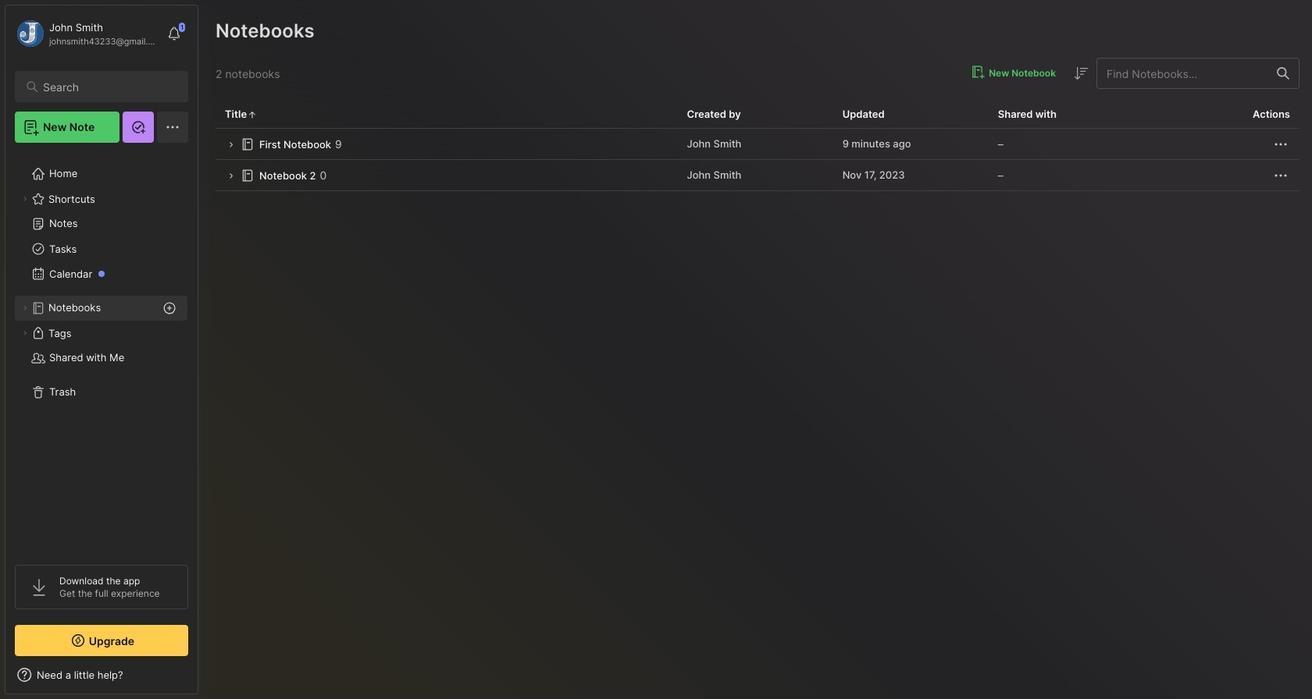 Task type: locate. For each thing, give the bounding box(es) containing it.
more actions image
[[1272, 135, 1291, 154]]

Sort field
[[1072, 64, 1091, 83]]

2 more actions field from the top
[[1272, 166, 1291, 185]]

Find Notebooks… text field
[[1098, 61, 1268, 86]]

more actions field for arrow icon
[[1272, 166, 1291, 185]]

more actions image
[[1272, 166, 1291, 185]]

2 row from the top
[[216, 160, 1300, 191]]

More actions field
[[1272, 135, 1291, 154], [1272, 166, 1291, 185]]

expand notebooks image
[[20, 304, 30, 313]]

1 more actions field from the top
[[1272, 135, 1291, 154]]

more actions field down more actions icon
[[1272, 166, 1291, 185]]

more actions field up more actions image
[[1272, 135, 1291, 154]]

0 vertical spatial more actions field
[[1272, 135, 1291, 154]]

tree
[[5, 152, 198, 552]]

expand tags image
[[20, 329, 30, 338]]

click to collapse image
[[197, 671, 209, 690]]

None search field
[[43, 77, 174, 96]]

1 vertical spatial more actions field
[[1272, 166, 1291, 185]]

row
[[216, 129, 1300, 160], [216, 160, 1300, 191]]

row group
[[216, 129, 1300, 191]]



Task type: describe. For each thing, give the bounding box(es) containing it.
Search text field
[[43, 80, 174, 95]]

1 row from the top
[[216, 129, 1300, 160]]

WHAT'S NEW field
[[5, 663, 198, 688]]

none search field inside the main element
[[43, 77, 174, 96]]

more actions field for arrow image
[[1272, 135, 1291, 154]]

sort options image
[[1072, 64, 1091, 83]]

tree inside the main element
[[5, 152, 198, 552]]

arrow image
[[225, 171, 237, 182]]

main element
[[0, 0, 203, 700]]

Account field
[[15, 18, 159, 49]]

arrow image
[[225, 139, 237, 151]]



Task type: vqa. For each thing, say whether or not it's contained in the screenshot.
2nd row from the bottom the more actions field
yes



